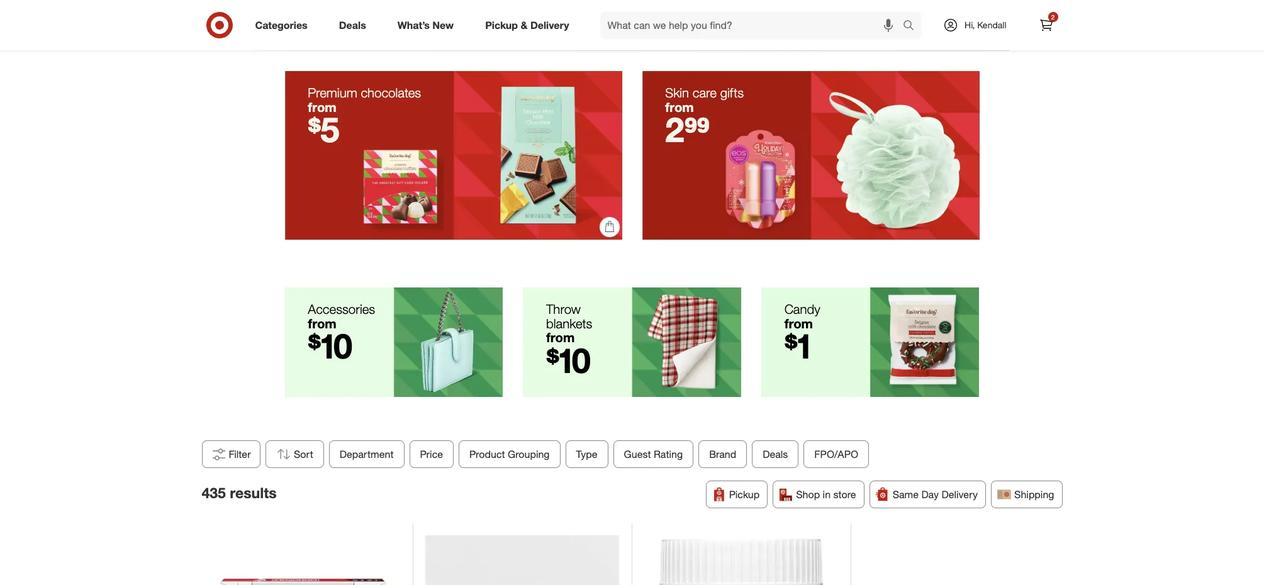 Task type: locate. For each thing, give the bounding box(es) containing it.
1 vertical spatial delivery
[[942, 488, 978, 501]]

price
[[420, 448, 443, 460]]

$10 down accessories
[[308, 326, 353, 367]]

throw blankets from $10
[[546, 302, 593, 381]]

2 down skin
[[665, 109, 684, 151]]

results
[[230, 484, 277, 502]]

$10 inside accessories from $10
[[308, 326, 353, 367]]

from inside the skin care gifts from 2 99
[[665, 99, 694, 115]]

pickup
[[485, 19, 518, 31], [729, 488, 760, 501]]

kendall
[[978, 20, 1007, 30]]

from inside throw blankets from $10
[[546, 330, 575, 346]]

$10 down blankets
[[546, 340, 591, 381]]

delivery right day
[[942, 488, 978, 501]]

1 vertical spatial 2
[[665, 109, 684, 151]]

premium
[[308, 85, 357, 101]]

delivery
[[530, 19, 569, 31], [942, 488, 978, 501]]

$5
[[308, 109, 339, 151]]

candy from $1
[[785, 302, 821, 367]]

price button
[[409, 440, 454, 468]]

0 vertical spatial 2
[[1051, 13, 1055, 21]]

0 vertical spatial deals
[[339, 19, 366, 31]]

2
[[1051, 13, 1055, 21], [665, 109, 684, 151]]

1 horizontal spatial pickup
[[729, 488, 760, 501]]

same day delivery
[[893, 488, 978, 501]]

brand button
[[698, 440, 747, 468]]

deals link
[[328, 11, 382, 39]]

same
[[893, 488, 919, 501]]

$10 inside throw blankets from $10
[[546, 340, 591, 381]]

1 vertical spatial pickup
[[729, 488, 760, 501]]

skin
[[665, 85, 689, 101]]

product grouping button
[[459, 440, 560, 468]]

search button
[[898, 11, 928, 42]]

accessories
[[308, 302, 375, 317]]

from
[[308, 99, 337, 115], [665, 99, 694, 115], [308, 316, 337, 332], [785, 316, 813, 332], [546, 330, 575, 346]]

deals right brand
[[763, 448, 788, 460]]

delivery inside button
[[942, 488, 978, 501]]

99
[[684, 109, 710, 151]]

$10
[[308, 326, 353, 367], [546, 340, 591, 381]]

pickup for pickup
[[729, 488, 760, 501]]

hi,
[[965, 20, 975, 30]]

pickup inside button
[[729, 488, 760, 501]]

deals for deals button
[[763, 448, 788, 460]]

0 vertical spatial pickup
[[485, 19, 518, 31]]

search
[[898, 20, 928, 32]]

2 right kendall
[[1051, 13, 1055, 21]]

blankets
[[546, 316, 593, 332]]

0 horizontal spatial $10
[[308, 326, 353, 367]]

what's
[[398, 19, 430, 31]]

0 horizontal spatial 2
[[665, 109, 684, 151]]

deals for deals link
[[339, 19, 366, 31]]

deals inside deals link
[[339, 19, 366, 31]]

pickup down brand
[[729, 488, 760, 501]]

&
[[521, 19, 528, 31]]

0 horizontal spatial delivery
[[530, 19, 569, 31]]

1 horizontal spatial delivery
[[942, 488, 978, 501]]

in
[[823, 488, 831, 501]]

pickup button
[[706, 481, 768, 508]]

2 inside the skin care gifts from 2 99
[[665, 109, 684, 151]]

deals inside deals button
[[763, 448, 788, 460]]

deals
[[339, 19, 366, 31], [763, 448, 788, 460]]

0 horizontal spatial deals
[[339, 19, 366, 31]]

delivery right &
[[530, 19, 569, 31]]

shop
[[796, 488, 820, 501]]

day
[[922, 488, 939, 501]]

monopoly game: target edition image
[[206, 536, 400, 585], [206, 536, 400, 585]]

nutella holiday mini chocolate hazelnut spread - 1.05oz image
[[644, 536, 838, 585], [644, 536, 838, 585]]

0 horizontal spatial pickup
[[485, 19, 518, 31]]

delivery for pickup & delivery
[[530, 19, 569, 31]]

sort button
[[265, 440, 324, 468]]

deals left what's
[[339, 19, 366, 31]]

categories
[[255, 19, 308, 31]]

0 vertical spatial delivery
[[530, 19, 569, 31]]

1 horizontal spatial deals
[[763, 448, 788, 460]]

$1
[[785, 326, 814, 367]]

1 horizontal spatial $10
[[546, 340, 591, 381]]

435
[[202, 484, 226, 502]]

skin care gifts from 2 99
[[665, 85, 744, 151]]

toddler boys' channing clog slippers - cat & jack™ image
[[425, 536, 619, 585], [425, 536, 619, 585]]

shipping button
[[991, 481, 1063, 508]]

product
[[469, 448, 505, 460]]

from inside accessories from $10
[[308, 316, 337, 332]]

pickup left &
[[485, 19, 518, 31]]

1 vertical spatial deals
[[763, 448, 788, 460]]



Task type: describe. For each thing, give the bounding box(es) containing it.
what's new
[[398, 19, 454, 31]]

grouping
[[508, 448, 550, 460]]

care
[[693, 85, 717, 101]]

type
[[576, 448, 597, 460]]

same day delivery button
[[870, 481, 986, 508]]

guest rating button
[[613, 440, 693, 468]]

categories link
[[245, 11, 323, 39]]

guest rating
[[624, 448, 683, 460]]

deals button
[[752, 440, 799, 468]]

filter
[[229, 448, 251, 460]]

hi, kendall
[[965, 20, 1007, 30]]

what's new link
[[387, 11, 470, 39]]

pickup & delivery
[[485, 19, 569, 31]]

sort
[[294, 448, 313, 460]]

candy
[[785, 302, 821, 317]]

2 link
[[1032, 11, 1060, 39]]

gifts
[[720, 85, 744, 101]]

shipping
[[1015, 488, 1054, 501]]

fpo/apo
[[814, 448, 858, 460]]

delivery for same day delivery
[[942, 488, 978, 501]]

fpo/apo button
[[804, 440, 869, 468]]

chocolates
[[361, 85, 421, 101]]

guest
[[624, 448, 651, 460]]

435 results
[[202, 484, 277, 502]]

pickup & delivery link
[[475, 11, 585, 39]]

filter button
[[202, 440, 260, 468]]

department button
[[329, 440, 404, 468]]

from inside premium chocolates from $5
[[308, 99, 337, 115]]

brand
[[709, 448, 736, 460]]

store
[[834, 488, 856, 501]]

product grouping
[[469, 448, 550, 460]]

premium chocolates from $5
[[308, 85, 421, 151]]

throw
[[546, 302, 581, 317]]

rating
[[654, 448, 683, 460]]

department
[[339, 448, 393, 460]]

from inside candy from $1
[[785, 316, 813, 332]]

1 horizontal spatial 2
[[1051, 13, 1055, 21]]

shop in store
[[796, 488, 856, 501]]

type button
[[565, 440, 608, 468]]

pickup for pickup & delivery
[[485, 19, 518, 31]]

What can we help you find? suggestions appear below search field
[[600, 11, 906, 39]]

new
[[433, 19, 454, 31]]

accessories from $10
[[308, 302, 375, 367]]

shop in store button
[[773, 481, 865, 508]]



Task type: vqa. For each thing, say whether or not it's contained in the screenshot.
deals
yes



